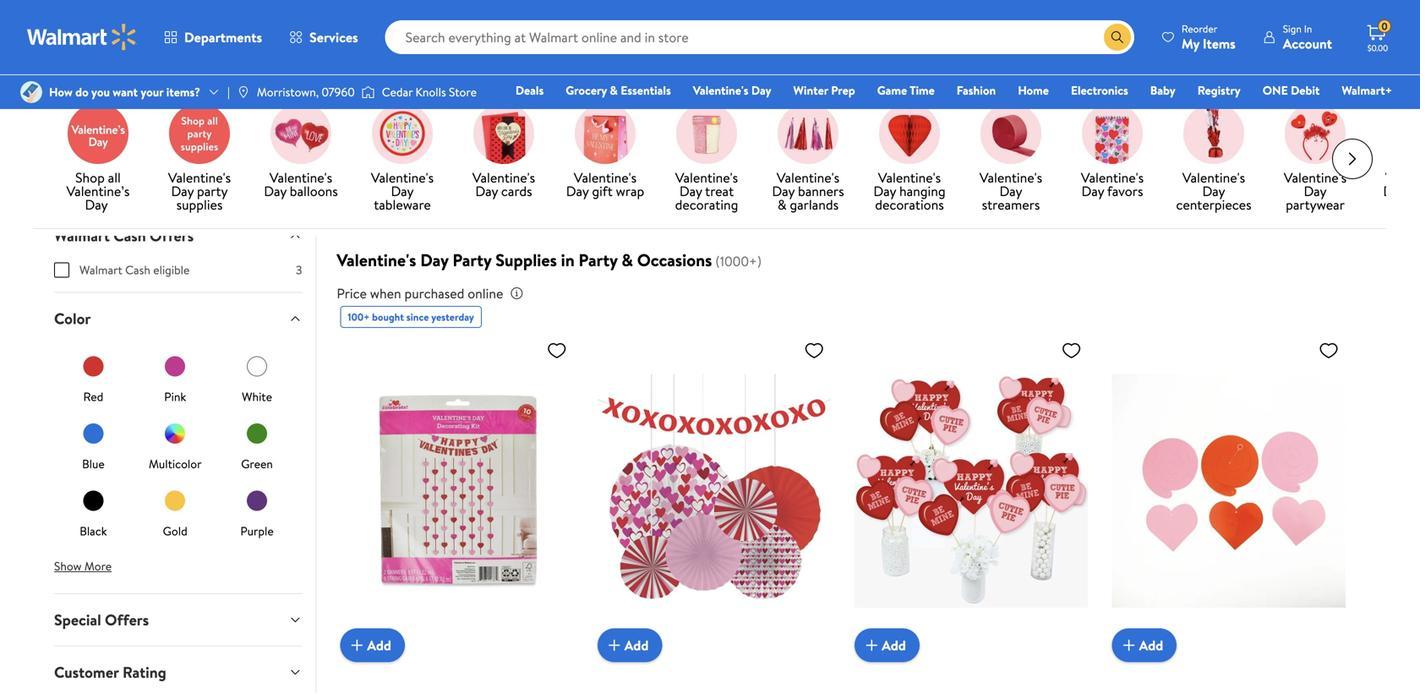 Task type: locate. For each thing, give the bounding box(es) containing it.
valentine's
[[693, 82, 749, 99], [168, 168, 231, 187], [270, 168, 332, 187], [371, 168, 434, 187], [473, 168, 535, 187], [574, 168, 637, 187], [676, 168, 738, 187], [777, 168, 840, 187], [879, 168, 941, 187], [980, 168, 1043, 187], [1081, 168, 1144, 187], [1183, 168, 1246, 187], [1284, 168, 1347, 187], [337, 248, 416, 272]]

sign in to add to favorites list, 3 paper danglers, way to celebrate, paper material, red and pink color, 5.8 inch image
[[1319, 340, 1339, 361]]

white button
[[242, 351, 272, 405]]

add to cart image for valentine's day red and pink happy valentine's day decoration kit, 10 pieces, by way to celebrate image
[[347, 636, 367, 656]]

valentine's day red and pink happy valentine's day decoration kit, 10 pieces, by way to celebrate image
[[340, 333, 574, 649]]

day left "party"
[[171, 182, 194, 200]]

special offers tab
[[41, 595, 316, 646]]

 image left cedar
[[362, 84, 375, 101]]

valentine's up streamers
[[980, 168, 1043, 187]]

sign in to add to favorites list, big dot of happiness conversation hearts - valentine's day party centerpiece sticks - table toppers - set of 15 image
[[1062, 340, 1082, 361]]

1 add from the left
[[367, 636, 391, 655]]

valentine's inside the valentine's day gift wrap
[[574, 168, 637, 187]]

day inside valentine's day treat decorating
[[680, 182, 702, 200]]

valentine's up garlands
[[777, 168, 840, 187]]

add
[[367, 636, 391, 655], [625, 636, 649, 655], [882, 636, 906, 655], [1140, 636, 1164, 655]]

walmart inside dropdown button
[[54, 225, 110, 247]]

day down "valentine's day partywear" 'image'
[[1304, 182, 1327, 200]]

cash for eligible
[[125, 262, 150, 278]]

day left cards
[[476, 182, 498, 200]]

day left the 'winter' at the right top of the page
[[752, 82, 772, 99]]

day inside valentine's day streamers
[[1000, 182, 1023, 200]]

valentine's day treat decorating image
[[676, 103, 737, 164]]

registry
[[1198, 82, 1241, 99]]

0 vertical spatial &
[[610, 82, 618, 99]]

valentine's up supplies
[[168, 168, 231, 187]]

price when purchased online
[[337, 284, 503, 303]]

offers up the eligible
[[150, 225, 194, 247]]

when
[[370, 284, 401, 303]]

valentine's day favors
[[1081, 168, 1144, 200]]

0
[[1382, 19, 1388, 34]]

sort and filter section element
[[34, 35, 1387, 89]]

supplies
[[496, 248, 557, 272]]

2 vertical spatial &
[[622, 248, 633, 272]]

valentine's day partywear image
[[1285, 103, 1346, 164]]

valentine's down the valentine's day balloons image
[[270, 168, 332, 187]]

day for centerpieces
[[1203, 182, 1226, 200]]

offers right special
[[105, 610, 149, 631]]

day inside valentine's day party supplies
[[171, 182, 194, 200]]

Walmart Site-Wide search field
[[385, 20, 1135, 54]]

valentine's day streamers image
[[981, 103, 1042, 164]]

day down valentine's day centerpieces image
[[1203, 182, 1226, 200]]

purple button
[[240, 486, 274, 540]]

day for balloons
[[264, 182, 287, 200]]

day for banners
[[772, 182, 795, 200]]

2 add to cart image from the left
[[604, 636, 625, 656]]

bought
[[372, 310, 404, 324]]

valentine's day favors image
[[1082, 103, 1143, 164]]

white
[[242, 389, 272, 405]]

cedar knolls store
[[382, 84, 477, 100]]

party up online
[[453, 248, 492, 272]]

account
[[1283, 34, 1333, 53]]

& left garlands
[[778, 195, 787, 214]]

grocery & essentials link
[[558, 81, 679, 99]]

knolls
[[416, 84, 446, 100]]

 image
[[20, 81, 42, 103]]

game time
[[877, 82, 935, 99]]

valentine's day streamers
[[980, 168, 1043, 214]]

valentine's for tableware
[[371, 168, 434, 187]]

100+ bought since yesterday
[[348, 310, 474, 324]]

shop
[[75, 168, 105, 187]]

1 add to cart image from the left
[[347, 636, 367, 656]]

valentine's for treat
[[676, 168, 738, 187]]

valentine's day treat decorating link
[[663, 103, 751, 215]]

yesterday
[[431, 310, 474, 324]]

day inside valentine's day tableware
[[391, 182, 414, 200]]

(1000+)
[[716, 252, 762, 271]]

day inside valentine's day hanging decorations
[[874, 182, 896, 200]]

2 add from the left
[[625, 636, 649, 655]]

add button for valentine's day red and pink happy valentine's day decoration kit, 10 pieces, by way to celebrate image
[[340, 629, 405, 663]]

valentine's inside valentine's day hanging decorations
[[879, 168, 941, 187]]

treat
[[705, 182, 734, 200]]

black button
[[78, 486, 109, 540]]

next slide for chipmodulewithimages list image
[[1333, 139, 1373, 179]]

valentine's day party supplies image
[[169, 103, 230, 164]]

3 add to cart image from the left
[[1119, 636, 1140, 656]]

add to cart image for valentine's day xoxo banner and paper fan decor kit by way to celebrate image
[[604, 636, 625, 656]]

blue button
[[78, 419, 109, 472]]

day for gift
[[566, 182, 589, 200]]

valentine's down valentine's day favors image
[[1081, 168, 1144, 187]]

day inside shop all valentine's day
[[85, 195, 108, 214]]

valentine's inside "valentine's day balloons"
[[270, 168, 332, 187]]

walmart down walmart cash offers
[[79, 262, 122, 278]]

| inside sort and filter section element
[[1236, 52, 1239, 71]]

services button
[[276, 17, 372, 58]]

2 add button from the left
[[598, 629, 662, 663]]

day left hanging
[[874, 182, 896, 200]]

party right in
[[579, 248, 618, 272]]

cash for offers
[[113, 225, 146, 247]]

2 horizontal spatial &
[[778, 195, 787, 214]]

valentine's inside valentine's day treat decorating
[[676, 168, 738, 187]]

sort by |
[[1187, 52, 1239, 71]]

valentine's up decorations
[[879, 168, 941, 187]]

add to cart image
[[862, 636, 882, 656]]

0 vertical spatial cash
[[113, 225, 146, 247]]

day up "purchased"
[[420, 248, 449, 272]]

day down valentine's day tableware "image"
[[391, 182, 414, 200]]

registry link
[[1190, 81, 1249, 99]]

valentine's day balloons link
[[257, 103, 345, 201]]

sign in to add to favorites list, valentine's day red and pink happy valentine's day decoration kit, 10 pieces, by way to celebrate image
[[547, 340, 567, 361]]

day left treat
[[680, 182, 702, 200]]

day inside the valentine's day gift wrap
[[566, 182, 589, 200]]

special offers button
[[41, 595, 316, 646]]

& left occasions
[[622, 248, 633, 272]]

customer
[[54, 662, 119, 683]]

valentine's day partywear
[[1284, 168, 1347, 214]]

walmart down shop all valentine's day
[[54, 225, 110, 247]]

walmart image
[[27, 24, 137, 51]]

services
[[310, 28, 358, 47]]

walmart cash eligible
[[79, 262, 190, 278]]

sort
[[1187, 52, 1212, 71]]

valentine's for hanging
[[879, 168, 941, 187]]

1 horizontal spatial add to cart image
[[604, 636, 625, 656]]

1 add button from the left
[[340, 629, 405, 663]]

4 add from the left
[[1140, 636, 1164, 655]]

valentine's up decorating
[[676, 168, 738, 187]]

valentine's day favors link
[[1069, 103, 1157, 201]]

legal information image
[[510, 287, 524, 300]]

day for treat
[[680, 182, 702, 200]]

day left balloons
[[264, 182, 287, 200]]

valentine's day tableware image
[[372, 103, 433, 164]]

day inside valentine's day banners & garlands
[[772, 182, 795, 200]]

day inside valentine's day partywear
[[1304, 182, 1327, 200]]

in-
[[86, 53, 100, 70]]

day for partywear
[[1304, 182, 1327, 200]]

electronics link
[[1064, 81, 1136, 99]]

cash up "walmart cash eligible"
[[113, 225, 146, 247]]

0 vertical spatial |
[[1236, 52, 1239, 71]]

day for tableware
[[391, 182, 414, 200]]

valentine's day tableware link
[[359, 103, 446, 215]]

valentine's day gift wrap image
[[575, 103, 636, 164]]

1 vertical spatial walmart
[[79, 262, 122, 278]]

cash
[[113, 225, 146, 247], [125, 262, 150, 278]]

 image
[[362, 84, 375, 101], [237, 85, 250, 99]]

more
[[84, 558, 112, 575]]

valentine's down valentine's day gift wrap "image"
[[574, 168, 637, 187]]

day down shop
[[85, 195, 108, 214]]

add button for 3 paper danglers, way to celebrate, paper material, red and pink color, 5.8 inch image on the right of page
[[1112, 629, 1177, 663]]

 image left "morristown,"
[[237, 85, 250, 99]]

None checkbox
[[54, 263, 69, 278]]

valentine's up when
[[337, 248, 416, 272]]

reorder my items
[[1182, 22, 1236, 53]]

add to cart image
[[347, 636, 367, 656], [604, 636, 625, 656], [1119, 636, 1140, 656]]

day left the "favors"
[[1082, 182, 1105, 200]]

valentine's day hanging decorations image
[[879, 103, 940, 164]]

0 horizontal spatial party
[[453, 248, 492, 272]]

add to cart image for 3 paper danglers, way to celebrate, paper material, red and pink color, 5.8 inch image on the right of page
[[1119, 636, 1140, 656]]

day left banners
[[772, 182, 795, 200]]

0 horizontal spatial  image
[[237, 85, 250, 99]]

decorating
[[675, 195, 739, 214]]

walmart for walmart cash offers
[[54, 225, 110, 247]]

3 add button from the left
[[855, 629, 920, 663]]

& right grocery
[[610, 82, 618, 99]]

want
[[113, 84, 138, 100]]

valentine's day cards image
[[474, 103, 534, 164]]

day down valentine's day streamers image
[[1000, 182, 1023, 200]]

1 vertical spatial &
[[778, 195, 787, 214]]

valentine's day banners & garlands link
[[764, 103, 852, 215]]

0 vertical spatial offers
[[150, 225, 194, 247]]

valentine's for party
[[168, 168, 231, 187]]

grocery
[[566, 82, 607, 99]]

| right by at the top of page
[[1236, 52, 1239, 71]]

2 horizontal spatial add to cart image
[[1119, 636, 1140, 656]]

| right items?
[[227, 84, 230, 100]]

1 horizontal spatial |
[[1236, 52, 1239, 71]]

cash left the eligible
[[125, 262, 150, 278]]

valentine's day balloons image
[[271, 103, 331, 164]]

walmart+ link
[[1335, 81, 1400, 99]]

1 horizontal spatial  image
[[362, 84, 375, 101]]

valentine's day cards link
[[460, 103, 548, 201]]

valentine's up partywear
[[1284, 168, 1347, 187]]

how do you want your items?
[[49, 84, 200, 100]]

valentine's for centerpieces
[[1183, 168, 1246, 187]]

valentine's up centerpieces
[[1183, 168, 1246, 187]]

balloons
[[290, 182, 338, 200]]

shop all valentine's day
[[66, 168, 130, 214]]

1 horizontal spatial &
[[622, 248, 633, 272]]

day left the gift
[[566, 182, 589, 200]]

reorder
[[1182, 22, 1218, 36]]

centerpieces
[[1177, 195, 1252, 214]]

day inside valentine's day cards
[[476, 182, 498, 200]]

3 add from the left
[[882, 636, 906, 655]]

add for add button related to 3 paper danglers, way to celebrate, paper material, red and pink color, 5.8 inch image on the right of page
[[1140, 636, 1164, 655]]

4 add button from the left
[[1112, 629, 1177, 663]]

how
[[49, 84, 73, 100]]

day inside "valentine's day balloons"
[[264, 182, 287, 200]]

& inside valentine's day banners & garlands
[[778, 195, 787, 214]]

valentine's
[[66, 182, 130, 200]]

1 vertical spatial cash
[[125, 262, 150, 278]]

day for cards
[[476, 182, 498, 200]]

valentine's day balloons
[[264, 168, 338, 200]]

0 vertical spatial walmart
[[54, 225, 110, 247]]

customer rating button
[[41, 647, 316, 693]]

fashion
[[957, 82, 996, 99]]

valent
[[1384, 168, 1421, 200]]

offers
[[150, 225, 194, 247], [105, 610, 149, 631]]

0 horizontal spatial add to cart image
[[347, 636, 367, 656]]

color tab
[[41, 293, 316, 345]]

day inside valentine's day centerpieces
[[1203, 182, 1226, 200]]

1 vertical spatial offers
[[105, 610, 149, 631]]

1 horizontal spatial party
[[579, 248, 618, 272]]

valentine's for streamers
[[980, 168, 1043, 187]]

valentine's for favors
[[1081, 168, 1144, 187]]

multicolor button
[[149, 419, 202, 472]]

shop all valentine's day image
[[68, 103, 129, 164]]

0 horizontal spatial &
[[610, 82, 618, 99]]

valentine's down 'valentine's day cards' image
[[473, 168, 535, 187]]

0 horizontal spatial |
[[227, 84, 230, 100]]

rating
[[123, 662, 166, 683]]

cash inside dropdown button
[[113, 225, 146, 247]]

gold button
[[160, 486, 190, 540]]

valentine's day xoxo banner and paper fan decor kit by way to celebrate image
[[598, 333, 831, 649]]

valentine's day gift wrap link
[[561, 103, 649, 201]]

valentine's up tableware
[[371, 168, 434, 187]]

valentine's inside valentine's day banners & garlands
[[777, 168, 840, 187]]

day inside valentine's day favors
[[1082, 182, 1105, 200]]

search icon image
[[1111, 30, 1124, 44]]

valentine's inside valentine's day centerpieces
[[1183, 168, 1246, 187]]



Task type: vqa. For each thing, say whether or not it's contained in the screenshot.
Cedar  image
yes



Task type: describe. For each thing, give the bounding box(es) containing it.
items?
[[166, 84, 200, 100]]

home
[[1018, 82, 1049, 99]]

3
[[296, 262, 302, 278]]

add button for big dot of happiness conversation hearts - valentine's day party centerpiece sticks - table toppers - set of 15 image
[[855, 629, 920, 663]]

sign in to add to favorites list, valentine's day xoxo banner and paper fan decor kit by way to celebrate image
[[804, 340, 825, 361]]

valentine's day centerpieces link
[[1170, 103, 1258, 215]]

walmart cash offers tab
[[41, 210, 316, 262]]

red button
[[78, 351, 109, 405]]

prep
[[831, 82, 855, 99]]

cards
[[501, 182, 532, 200]]

valentine's day tableware
[[371, 168, 434, 214]]

multicolor
[[149, 456, 202, 472]]

game
[[877, 82, 907, 99]]

sign in account
[[1283, 22, 1333, 53]]

walmart cash offers
[[54, 225, 194, 247]]

walmart+
[[1342, 82, 1393, 99]]

streamers
[[982, 195, 1040, 214]]

pink
[[164, 389, 186, 405]]

green
[[241, 456, 273, 472]]

Search search field
[[385, 20, 1135, 54]]

valentine's day hanging decorations
[[874, 168, 946, 214]]

show
[[54, 558, 82, 575]]

valentine's day banners & garlands image
[[778, 103, 839, 164]]

valentine's day party supplies in party & occasions (1000+)
[[337, 248, 762, 272]]

party
[[197, 182, 228, 200]]

valentine's for cards
[[473, 168, 535, 187]]

show more
[[54, 558, 112, 575]]

$0.00
[[1368, 42, 1389, 54]]

favors
[[1108, 182, 1144, 200]]

1 vertical spatial |
[[227, 84, 230, 100]]

valentine's day centerpieces
[[1177, 168, 1252, 214]]

departments
[[184, 28, 262, 47]]

essentials
[[621, 82, 671, 99]]

valentine's day hanging decorations link
[[866, 103, 954, 215]]

special offers
[[54, 610, 149, 631]]

winter prep link
[[786, 81, 863, 99]]

partywear
[[1286, 195, 1345, 214]]

red
[[83, 389, 103, 405]]

valentine's for balloons
[[270, 168, 332, 187]]

1 party from the left
[[453, 248, 492, 272]]

 image for morristown, 07960
[[237, 85, 250, 99]]

winter prep
[[794, 82, 855, 99]]

all
[[108, 168, 121, 187]]

valentine's day banners & garlands
[[772, 168, 844, 214]]

day for favors
[[1082, 182, 1105, 200]]

valentine's day gift wrap
[[566, 168, 645, 200]]

sign
[[1283, 22, 1302, 36]]

add for add button for valentine's day red and pink happy valentine's day decoration kit, 10 pieces, by way to celebrate image
[[367, 636, 391, 655]]

online
[[468, 284, 503, 303]]

winter
[[794, 82, 829, 99]]

store
[[449, 84, 477, 100]]

add for add button corresponding to big dot of happiness conversation hearts - valentine's day party centerpiece sticks - table toppers - set of 15 image
[[882, 636, 906, 655]]

valentine's day
[[693, 82, 772, 99]]

in
[[1305, 22, 1313, 36]]

in-store
[[86, 53, 127, 70]]

day for party
[[171, 182, 194, 200]]

one debit
[[1263, 82, 1320, 99]]

baby link
[[1143, 81, 1184, 99]]

purchased
[[405, 284, 465, 303]]

gold
[[163, 523, 188, 540]]

valentine's day link
[[686, 81, 779, 99]]

decorations
[[875, 195, 944, 214]]

walmart for walmart cash eligible
[[79, 262, 122, 278]]

black
[[80, 523, 107, 540]]

day for hanging
[[874, 182, 896, 200]]

cedar
[[382, 84, 413, 100]]

supplies
[[176, 195, 223, 214]]

valentine's day streamers link
[[967, 103, 1055, 215]]

valentine's up "valentine's day treat decorating" image
[[693, 82, 749, 99]]

add button for valentine's day xoxo banner and paper fan decor kit by way to celebrate image
[[598, 629, 662, 663]]

you
[[91, 84, 110, 100]]

since
[[407, 310, 429, 324]]

subscription
[[530, 53, 593, 70]]

color group
[[54, 345, 302, 546]]

departments button
[[151, 17, 276, 58]]

show more button
[[41, 553, 125, 580]]

price
[[337, 284, 367, 303]]

day for streamers
[[1000, 182, 1023, 200]]

valentine's day partywear link
[[1272, 103, 1360, 215]]

valentine's day centerpieces image
[[1184, 103, 1245, 164]]

valentine's for party
[[337, 248, 416, 272]]

2 party from the left
[[579, 248, 618, 272]]

pink button
[[160, 351, 190, 405]]

electronics
[[1071, 82, 1129, 99]]

valentine's for banners
[[777, 168, 840, 187]]

day for party
[[420, 248, 449, 272]]

big dot of happiness conversation hearts - valentine's day party centerpiece sticks - table toppers - set of 15 image
[[855, 333, 1089, 649]]

home link
[[1011, 81, 1057, 99]]

in
[[561, 248, 575, 272]]

valentine's for gift
[[574, 168, 637, 187]]

do
[[75, 84, 89, 100]]

gift
[[592, 182, 613, 200]]

 image for cedar knolls store
[[362, 84, 375, 101]]

07960
[[322, 84, 355, 100]]

game time link
[[870, 81, 943, 99]]

valent link
[[1373, 103, 1421, 201]]

baby
[[1151, 82, 1176, 99]]

fashion link
[[949, 81, 1004, 99]]

customer rating
[[54, 662, 166, 683]]

time
[[910, 82, 935, 99]]

add for valentine's day xoxo banner and paper fan decor kit by way to celebrate image's add button
[[625, 636, 649, 655]]

customer rating tab
[[41, 647, 316, 693]]

3 paper danglers, way to celebrate, paper material, red and pink color, 5.8 inch image
[[1112, 333, 1346, 649]]

one debit link
[[1255, 81, 1328, 99]]

blue
[[82, 456, 105, 472]]

subscription button
[[498, 48, 612, 75]]

valentine's for partywear
[[1284, 168, 1347, 187]]

color
[[54, 308, 91, 329]]

eligible
[[153, 262, 190, 278]]



